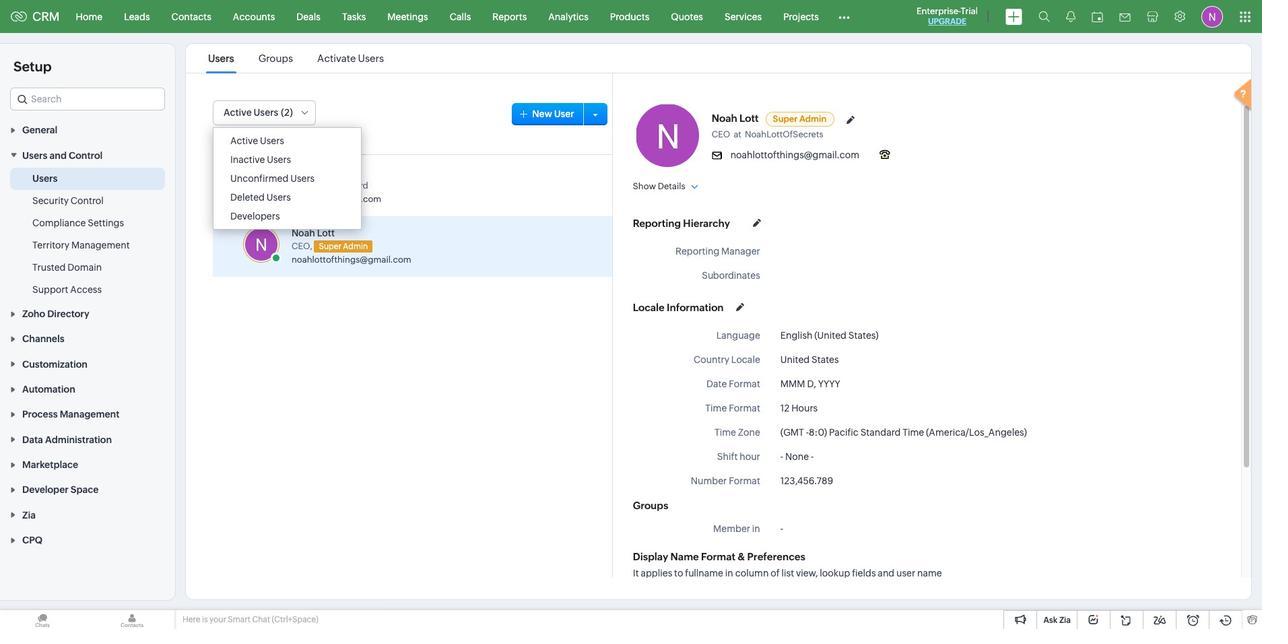 Task type: locate. For each thing, give the bounding box(es) containing it.
marketplace button
[[0, 452, 175, 477]]

0 horizontal spatial standard
[[331, 180, 368, 190]]

1 vertical spatial active
[[230, 135, 258, 146]]

0 vertical spatial in
[[752, 523, 760, 534]]

language
[[716, 330, 760, 341]]

management inside dropdown button
[[60, 409, 119, 420]]

1 vertical spatial admin
[[343, 242, 368, 251]]

0 horizontal spatial search text field
[[11, 88, 164, 110]]

1 horizontal spatial groups
[[633, 500, 668, 511]]

time left zone
[[714, 427, 736, 438]]

list
[[196, 44, 396, 73]]

0 vertical spatial standard
[[331, 180, 368, 190]]

noah inside noah lott ceo, super admin noahlottofthings@gmail.com
[[292, 227, 315, 238]]

0 vertical spatial locale
[[633, 301, 665, 313]]

noah up ceo link at right top
[[712, 112, 737, 124]]

territory
[[32, 240, 69, 250]]

space
[[71, 485, 99, 495]]

time zone
[[714, 427, 760, 438]]

trusted
[[32, 262, 66, 273]]

reporting
[[633, 217, 681, 229], [676, 246, 719, 257]]

super up noahlottofthings@gmail.com link on the left of the page
[[319, 242, 341, 251]]

customization
[[22, 359, 88, 370]]

users right activate
[[358, 53, 384, 64]]

noah up manager, at the left top of the page
[[292, 166, 315, 177]]

- up preferences
[[780, 523, 783, 534]]

0 vertical spatial active
[[224, 107, 252, 118]]

control inside dropdown button
[[69, 150, 103, 161]]

locale down language
[[731, 354, 760, 365]]

noah up ceo,
[[292, 227, 315, 238]]

users up security
[[32, 173, 58, 184]]

ceo link
[[712, 129, 734, 139]]

deleted users link
[[217, 188, 358, 207]]

contacts link
[[161, 0, 222, 33]]

inactive users link
[[217, 150, 358, 169]]

1 horizontal spatial users link
[[206, 53, 236, 64]]

format for number format
[[729, 475, 760, 486]]

data
[[22, 434, 43, 445]]

zia right ask
[[1059, 616, 1071, 625]]

country locale
[[694, 354, 760, 365]]

search element
[[1030, 0, 1058, 33]]

1 vertical spatial users link
[[32, 172, 58, 185]]

deleted users
[[230, 192, 291, 203]]

profile element
[[1193, 0, 1231, 33]]

users link up security
[[32, 172, 58, 185]]

1 vertical spatial search text field
[[231, 131, 366, 155]]

time down date on the bottom right of page
[[705, 403, 727, 414]]

time left (america/los_angeles)
[[903, 427, 924, 438]]

active for active users (2)
[[224, 107, 252, 118]]

automation button
[[0, 376, 175, 401]]

super up noahlottofsecrets link
[[773, 114, 798, 124]]

yyyy
[[818, 378, 840, 389]]

and left user
[[878, 568, 895, 579]]

0 vertical spatial control
[[69, 150, 103, 161]]

upgrade
[[928, 17, 966, 26]]

home
[[76, 11, 102, 22]]

0 horizontal spatial zia
[[22, 510, 36, 520]]

format for date format
[[729, 378, 760, 389]]

(gmt -8:0) pacific standard time (america/los_angeles)
[[780, 427, 1027, 438]]

hours
[[791, 403, 818, 414]]

reporting for reporting manager
[[676, 246, 719, 257]]

0 vertical spatial lott
[[740, 112, 759, 124]]

users link for security control link
[[32, 172, 58, 185]]

super inside noah lott ceo, super admin noahlottofthings@gmail.com
[[319, 242, 341, 251]]

Search text field
[[11, 88, 164, 110], [231, 131, 366, 155]]

None field
[[10, 88, 165, 110]]

0 horizontal spatial super
[[319, 242, 341, 251]]

fields
[[852, 568, 876, 579]]

search text field up unconfirmed users link
[[231, 131, 366, 155]]

users link for groups link at the top left of page
[[206, 53, 236, 64]]

in left column on the right
[[725, 568, 733, 579]]

2 vertical spatial noah
[[292, 227, 315, 238]]

users inside 'link'
[[267, 154, 291, 165]]

noahlottofthings@gmail.com down noahlottofsecrets link
[[730, 150, 859, 160]]

noahlottofthings@gmail.com down ceo,
[[292, 255, 411, 265]]

1 horizontal spatial admin
[[799, 114, 827, 124]]

country
[[694, 354, 729, 365]]

standard up noahlittle@gmail.com link
[[331, 180, 368, 190]]

and inside dropdown button
[[50, 150, 67, 161]]

(ctrl+space)
[[272, 615, 318, 624]]

manager
[[721, 246, 760, 257]]

noah for noah lott ceo, super admin noahlottofthings@gmail.com
[[292, 227, 315, 238]]

enterprise-trial upgrade
[[917, 6, 978, 26]]

lott inside noah lott ceo, super admin noahlottofthings@gmail.com
[[317, 227, 335, 238]]

deleted
[[230, 192, 265, 203]]

noah little manager, standard noahlittle@gmail.com
[[292, 166, 381, 204]]

states)
[[848, 330, 879, 341]]

users up unconfirmed users in the left top of the page
[[267, 154, 291, 165]]

compliance
[[32, 217, 86, 228]]

1 vertical spatial super
[[319, 242, 341, 251]]

groups down accounts
[[258, 53, 293, 64]]

search text field up general dropdown button
[[11, 88, 164, 110]]

users down general
[[22, 150, 47, 161]]

customization button
[[0, 351, 175, 376]]

noah
[[712, 112, 737, 124], [292, 166, 315, 177], [292, 227, 315, 238]]

1 vertical spatial reporting
[[676, 246, 719, 257]]

active up inactive
[[230, 135, 258, 146]]

1 vertical spatial in
[[725, 568, 733, 579]]

control up compliance settings link
[[71, 195, 104, 206]]

date format
[[706, 378, 760, 389]]

products
[[610, 11, 649, 22]]

0 horizontal spatial lott
[[317, 227, 335, 238]]

groups up 'display'
[[633, 500, 668, 511]]

noah for noah lott
[[712, 112, 737, 124]]

in
[[752, 523, 760, 534], [725, 568, 733, 579]]

0 vertical spatial search text field
[[11, 88, 164, 110]]

1 horizontal spatial standard
[[860, 427, 901, 438]]

management up data administration dropdown button at the left bottom of page
[[60, 409, 119, 420]]

zia
[[22, 510, 36, 520], [1059, 616, 1071, 625]]

ask zia
[[1044, 616, 1071, 625]]

shift hour
[[717, 451, 760, 462]]

activate users
[[317, 53, 384, 64]]

manager,
[[292, 180, 329, 190]]

0 vertical spatial management
[[71, 240, 130, 250]]

english
[[780, 330, 813, 341]]

signals image
[[1066, 11, 1076, 22]]

1 vertical spatial standard
[[860, 427, 901, 438]]

super
[[773, 114, 798, 124], [319, 242, 341, 251]]

0 vertical spatial super
[[773, 114, 798, 124]]

users and control region
[[0, 167, 175, 301]]

1 horizontal spatial locale
[[731, 354, 760, 365]]

lott up at
[[740, 112, 759, 124]]

zia up the cpq
[[22, 510, 36, 520]]

format up fullname
[[701, 551, 736, 562]]

0 horizontal spatial and
[[50, 150, 67, 161]]

active inside "link"
[[230, 135, 258, 146]]

0 vertical spatial reporting
[[633, 217, 681, 229]]

control inside region
[[71, 195, 104, 206]]

&
[[738, 551, 745, 562]]

1 horizontal spatial in
[[752, 523, 760, 534]]

lott for noah lott
[[740, 112, 759, 124]]

control down general dropdown button
[[69, 150, 103, 161]]

standard right pacific
[[860, 427, 901, 438]]

noah inside noah little manager, standard noahlittle@gmail.com
[[292, 166, 315, 177]]

management for territory management
[[71, 240, 130, 250]]

noahlottofthings@gmail.com link
[[292, 255, 411, 265]]

format up zone
[[729, 403, 760, 414]]

reporting for reporting hierarchy
[[633, 217, 681, 229]]

calendar image
[[1092, 11, 1103, 22]]

noahlottofthings@gmail.com
[[730, 150, 859, 160], [292, 255, 411, 265]]

preferences
[[747, 551, 805, 562]]

compliance settings
[[32, 217, 124, 228]]

0 vertical spatial zia
[[22, 510, 36, 520]]

1 vertical spatial control
[[71, 195, 104, 206]]

users link
[[206, 53, 236, 64], [32, 172, 58, 185]]

0 vertical spatial admin
[[799, 114, 827, 124]]

users down inactive users 'link'
[[290, 173, 315, 184]]

name
[[671, 551, 699, 562]]

1 vertical spatial groups
[[633, 500, 668, 511]]

subordinates
[[702, 270, 760, 281]]

1 vertical spatial and
[[878, 568, 895, 579]]

trial
[[961, 6, 978, 16]]

and
[[50, 150, 67, 161], [878, 568, 895, 579]]

reporting down "show details"
[[633, 217, 681, 229]]

lott down noahlittle@gmail.com link
[[317, 227, 335, 238]]

standard
[[331, 180, 368, 190], [860, 427, 901, 438]]

1 vertical spatial noah
[[292, 166, 315, 177]]

0 vertical spatial users link
[[206, 53, 236, 64]]

1 vertical spatial lott
[[317, 227, 335, 238]]

control
[[69, 150, 103, 161], [71, 195, 104, 206]]

create menu image
[[1005, 8, 1022, 25]]

signals element
[[1058, 0, 1084, 33]]

reporting down hierarchy
[[676, 246, 719, 257]]

format up time format
[[729, 378, 760, 389]]

in right member
[[752, 523, 760, 534]]

0 vertical spatial noah
[[712, 112, 737, 124]]

0 horizontal spatial admin
[[343, 242, 368, 251]]

process
[[22, 409, 58, 420]]

format down hour
[[729, 475, 760, 486]]

to
[[674, 568, 683, 579]]

mails image
[[1119, 13, 1131, 21]]

users down contacts
[[208, 53, 234, 64]]

territory management link
[[32, 238, 130, 252]]

analytics
[[548, 11, 588, 22]]

admin up noahlottofthings@gmail.com link on the left of the page
[[343, 242, 368, 251]]

1 vertical spatial management
[[60, 409, 119, 420]]

active up active users
[[224, 107, 252, 118]]

users inside "link"
[[260, 135, 284, 146]]

8:0)
[[809, 427, 827, 438]]

contacts image
[[90, 610, 174, 629]]

0 horizontal spatial users link
[[32, 172, 58, 185]]

applies
[[641, 568, 672, 579]]

users link inside region
[[32, 172, 58, 185]]

noah lott
[[712, 112, 759, 124]]

and down general
[[50, 150, 67, 161]]

users inside dropdown button
[[22, 150, 47, 161]]

locale
[[633, 301, 665, 313], [731, 354, 760, 365]]

0 vertical spatial noahlottofthings@gmail.com
[[730, 150, 859, 160]]

number
[[691, 475, 727, 486]]

show details
[[633, 181, 685, 191]]

services
[[725, 11, 762, 22]]

- none -
[[780, 451, 814, 462]]

d,
[[807, 378, 816, 389]]

users inside region
[[32, 173, 58, 184]]

zoho directory button
[[0, 301, 175, 326]]

1 horizontal spatial and
[[878, 568, 895, 579]]

1 vertical spatial locale
[[731, 354, 760, 365]]

0 horizontal spatial in
[[725, 568, 733, 579]]

management down settings
[[71, 240, 130, 250]]

and inside the display name format & preferences it applies to fullname in column of list view, lookup fields and user name
[[878, 568, 895, 579]]

marketplace
[[22, 459, 78, 470]]

Other Modules field
[[830, 6, 859, 27]]

1 horizontal spatial lott
[[740, 112, 759, 124]]

standard inside noah little manager, standard noahlittle@gmail.com
[[331, 180, 368, 190]]

management inside users and control region
[[71, 240, 130, 250]]

mmm d, yyyy
[[780, 378, 840, 389]]

locale left information
[[633, 301, 665, 313]]

users
[[208, 53, 234, 64], [358, 53, 384, 64], [260, 135, 284, 146], [22, 150, 47, 161], [267, 154, 291, 165], [32, 173, 58, 184], [290, 173, 315, 184], [267, 192, 291, 203]]

create menu element
[[997, 0, 1030, 33]]

1 horizontal spatial noahlottofthings@gmail.com
[[730, 150, 859, 160]]

0 horizontal spatial noahlottofthings@gmail.com
[[292, 255, 411, 265]]

0 horizontal spatial groups
[[258, 53, 293, 64]]

users link down contacts
[[206, 53, 236, 64]]

activate
[[317, 53, 356, 64]]

admin up noahlottofsecrets link
[[799, 114, 827, 124]]

(gmt
[[780, 427, 804, 438]]

display
[[633, 551, 668, 562]]

admin
[[799, 114, 827, 124], [343, 242, 368, 251]]

0 vertical spatial and
[[50, 150, 67, 161]]

lott for noah lott ceo, super admin noahlottofthings@gmail.com
[[317, 227, 335, 238]]

1 horizontal spatial zia
[[1059, 616, 1071, 625]]

users up inactive users
[[260, 135, 284, 146]]

(america/los_angeles)
[[926, 427, 1027, 438]]

new
[[532, 108, 552, 119]]



Task type: describe. For each thing, give the bounding box(es) containing it.
1 vertical spatial noahlottofthings@gmail.com
[[292, 255, 411, 265]]

services link
[[714, 0, 773, 33]]

general
[[22, 125, 57, 136]]

reporting manager
[[676, 246, 760, 257]]

developers link
[[217, 207, 358, 226]]

number format
[[691, 475, 760, 486]]

trusted domain
[[32, 262, 102, 273]]

1 vertical spatial zia
[[1059, 616, 1071, 625]]

united
[[780, 354, 810, 365]]

noah for noah little manager, standard noahlittle@gmail.com
[[292, 166, 315, 177]]

noahlittle@gmail.com link
[[292, 194, 381, 204]]

is
[[202, 615, 208, 624]]

zone
[[738, 427, 760, 438]]

hierarchy
[[683, 217, 730, 229]]

12
[[780, 403, 790, 414]]

chat
[[252, 615, 270, 624]]

united states
[[780, 354, 839, 365]]

active users link
[[217, 131, 358, 150]]

inactive users
[[230, 154, 291, 165]]

format inside the display name format & preferences it applies to fullname in column of list view, lookup fields and user name
[[701, 551, 736, 562]]

security control
[[32, 195, 104, 206]]

deals link
[[286, 0, 331, 33]]

1 horizontal spatial search text field
[[231, 131, 366, 155]]

information
[[667, 301, 724, 313]]

zia button
[[0, 502, 175, 527]]

time for time format
[[705, 403, 727, 414]]

123,456.789
[[780, 475, 833, 486]]

1 horizontal spatial super
[[773, 114, 798, 124]]

0 vertical spatial groups
[[258, 53, 293, 64]]

tasks
[[342, 11, 366, 22]]

cpq button
[[0, 527, 175, 552]]

security
[[32, 195, 69, 206]]

member
[[713, 523, 750, 534]]

active for active users
[[230, 135, 258, 146]]

users and control
[[22, 150, 103, 161]]

activate users link
[[315, 53, 386, 64]]

- right (gmt
[[806, 427, 809, 438]]

unconfirmed
[[230, 173, 288, 184]]

list containing users
[[196, 44, 396, 73]]

developer space button
[[0, 477, 175, 502]]

- left none
[[780, 451, 783, 462]]

channels button
[[0, 326, 175, 351]]

chats image
[[0, 610, 85, 629]]

users and control button
[[0, 142, 175, 167]]

admin inside noah lott ceo, super admin noahlottofthings@gmail.com
[[343, 242, 368, 251]]

smart
[[228, 615, 251, 624]]

process management button
[[0, 401, 175, 427]]

new user
[[532, 108, 574, 119]]

crm link
[[11, 9, 60, 24]]

unconfirmed users
[[230, 173, 315, 184]]

time for time zone
[[714, 427, 736, 438]]

show
[[633, 181, 656, 191]]

ceo
[[712, 129, 730, 139]]

general button
[[0, 117, 175, 142]]

management for process management
[[60, 409, 119, 420]]

in inside the display name format & preferences it applies to fullname in column of list view, lookup fields and user name
[[725, 568, 733, 579]]

super admin link
[[765, 112, 834, 127]]

column
[[735, 568, 769, 579]]

time format
[[705, 403, 760, 414]]

your
[[209, 615, 226, 624]]

new user button
[[512, 103, 588, 125]]

noah lott ceo, super admin noahlottofthings@gmail.com
[[292, 227, 411, 265]]

calls
[[450, 11, 471, 22]]

english (united states)
[[780, 330, 879, 341]]

developer space
[[22, 485, 99, 495]]

mails element
[[1111, 1, 1139, 32]]

hour
[[740, 451, 760, 462]]

ask
[[1044, 616, 1058, 625]]

format for time format
[[729, 403, 760, 414]]

zia inside dropdown button
[[22, 510, 36, 520]]

search image
[[1038, 11, 1050, 22]]

fullname
[[685, 568, 723, 579]]

display name format & preferences it applies to fullname in column of list view, lookup fields and user name
[[633, 551, 942, 579]]

projects link
[[773, 0, 830, 33]]

mmm
[[780, 378, 805, 389]]

view,
[[796, 568, 818, 579]]

- right none
[[811, 451, 814, 462]]

administration
[[45, 434, 112, 445]]

users down unconfirmed users in the left top of the page
[[267, 192, 291, 203]]

0 horizontal spatial locale
[[633, 301, 665, 313]]

analytics link
[[538, 0, 599, 33]]

profile image
[[1201, 6, 1223, 27]]

zoho
[[22, 308, 45, 319]]

quotes link
[[660, 0, 714, 33]]

locale information
[[633, 301, 724, 313]]

channels
[[22, 334, 64, 344]]

contacts
[[171, 11, 211, 22]]

shift
[[717, 451, 738, 462]]

enterprise-
[[917, 6, 961, 16]]

support
[[32, 284, 68, 295]]

zoho directory
[[22, 308, 89, 319]]

active users
[[230, 135, 284, 146]]

accounts
[[233, 11, 275, 22]]

not confirmed image
[[267, 183, 284, 199]]

setup
[[13, 59, 52, 74]]

date
[[706, 378, 727, 389]]

(united
[[814, 330, 847, 341]]

meetings link
[[377, 0, 439, 33]]

it
[[633, 568, 639, 579]]

details
[[658, 181, 685, 191]]

reports
[[492, 11, 527, 22]]

access
[[70, 284, 102, 295]]



Task type: vqa. For each thing, say whether or not it's contained in the screenshot.
the United
yes



